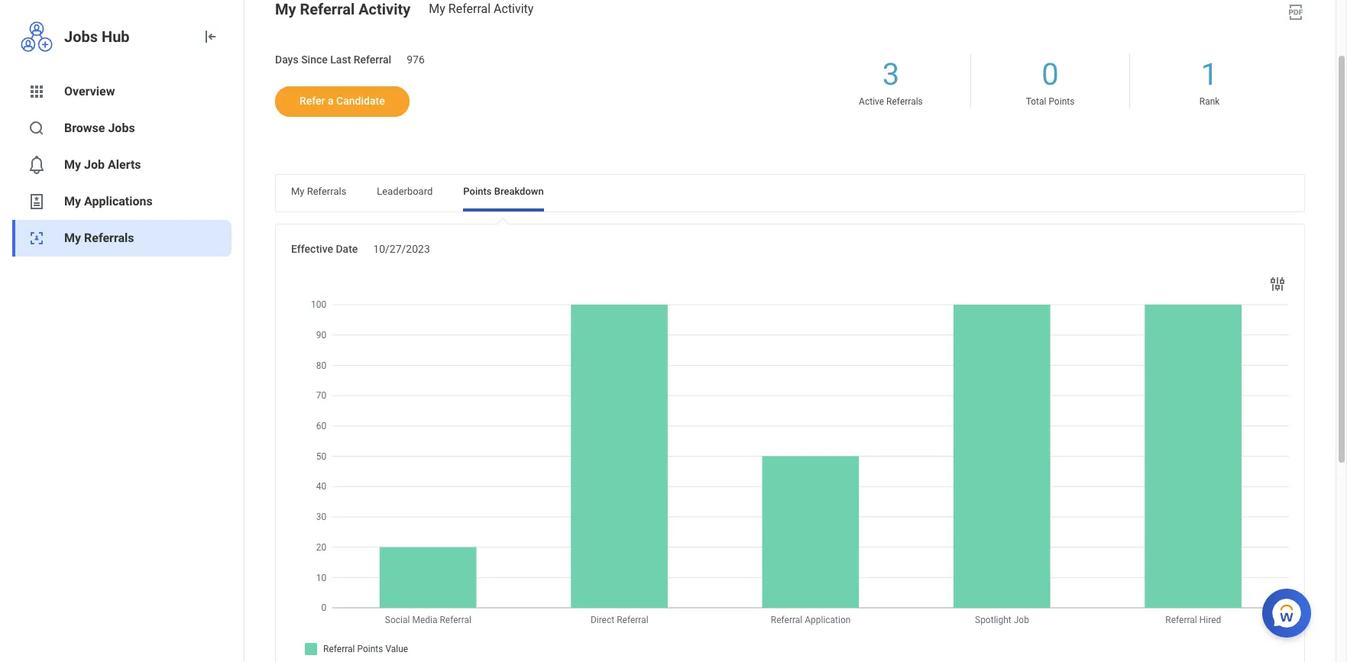 Task type: describe. For each thing, give the bounding box(es) containing it.
applications
[[84, 194, 153, 209]]

browse
[[64, 121, 105, 135]]

hub
[[102, 28, 130, 46]]

1 rank
[[1200, 57, 1220, 107]]

view printable version (pdf) image
[[1287, 3, 1306, 21]]

search image
[[28, 119, 46, 138]]

overview link
[[12, 73, 232, 110]]

configure and view chart data image
[[1269, 276, 1287, 294]]

browse jobs
[[64, 121, 135, 135]]

3 active referrals
[[859, 57, 923, 107]]

jobs inside jobs hub element
[[64, 28, 98, 46]]

10/27/2023
[[373, 243, 430, 255]]

browse jobs link
[[12, 110, 232, 147]]

leaderboard
[[377, 186, 433, 197]]

1 horizontal spatial my referrals
[[291, 186, 347, 197]]

active
[[859, 96, 885, 107]]

jobs hub element
[[64, 26, 189, 47]]

1 horizontal spatial my referral activity
[[429, 2, 534, 16]]

heatmap image
[[28, 83, 46, 101]]

days since last referral
[[275, 54, 392, 66]]

alerts
[[108, 157, 141, 172]]

document star image
[[28, 193, 46, 211]]

0 total points
[[1026, 57, 1075, 107]]

rank
[[1200, 96, 1220, 107]]

points breakdown
[[464, 186, 544, 197]]

transformation import image
[[201, 28, 219, 46]]

notifications large image
[[28, 156, 46, 174]]

points inside the 0 total points
[[1049, 96, 1075, 107]]

days
[[275, 54, 299, 66]]

1 horizontal spatial activity
[[494, 2, 534, 16]]

my job alerts
[[64, 157, 141, 172]]



Task type: locate. For each thing, give the bounding box(es) containing it.
effective
[[291, 243, 333, 255]]

my
[[275, 0, 296, 18], [429, 2, 446, 16], [64, 157, 81, 172], [291, 186, 305, 197], [64, 194, 81, 209], [64, 231, 81, 245]]

0 vertical spatial points
[[1049, 96, 1075, 107]]

0 vertical spatial my referrals
[[291, 186, 347, 197]]

0 horizontal spatial activity
[[359, 0, 411, 18]]

referrals
[[887, 96, 923, 107], [307, 186, 347, 197], [84, 231, 134, 245]]

date
[[336, 243, 358, 255]]

refer a candidate
[[300, 95, 385, 107]]

referrals up 'effective date'
[[307, 186, 347, 197]]

my referrals image
[[28, 229, 46, 248]]

3
[[883, 57, 900, 93]]

0 vertical spatial referrals
[[887, 96, 923, 107]]

my referrals up 'effective date'
[[291, 186, 347, 197]]

last
[[330, 54, 351, 66]]

referrals down 3
[[887, 96, 923, 107]]

2 vertical spatial referrals
[[84, 231, 134, 245]]

my referrals down my applications
[[64, 231, 134, 245]]

points right total
[[1049, 96, 1075, 107]]

1 horizontal spatial referrals
[[307, 186, 347, 197]]

1 horizontal spatial points
[[1049, 96, 1075, 107]]

total
[[1026, 96, 1047, 107]]

since
[[301, 54, 328, 66]]

points left breakdown
[[464, 186, 492, 197]]

tab list
[[276, 175, 1305, 212]]

tab list containing my referrals
[[276, 175, 1305, 212]]

my referrals link
[[12, 220, 232, 257]]

1 vertical spatial points
[[464, 186, 492, 197]]

candidate
[[336, 95, 385, 107]]

my applications link
[[12, 183, 232, 220]]

my referral activity
[[275, 0, 411, 18], [429, 2, 534, 16]]

jobs hub
[[64, 28, 130, 46]]

jobs
[[64, 28, 98, 46], [108, 121, 135, 135]]

referrals inside 3 active referrals
[[887, 96, 923, 107]]

a
[[328, 95, 334, 107]]

job
[[84, 157, 105, 172]]

referrals inside navigation pane region
[[84, 231, 134, 245]]

effective date element
[[373, 234, 430, 256]]

0 horizontal spatial jobs
[[64, 28, 98, 46]]

refer
[[300, 95, 325, 107]]

navigation pane region
[[0, 0, 245, 663]]

2 horizontal spatial referrals
[[887, 96, 923, 107]]

my referrals
[[291, 186, 347, 197], [64, 231, 134, 245]]

1 vertical spatial referrals
[[307, 186, 347, 197]]

1
[[1202, 57, 1219, 93]]

jobs inside browse jobs link
[[108, 121, 135, 135]]

0 vertical spatial jobs
[[64, 28, 98, 46]]

1 horizontal spatial jobs
[[108, 121, 135, 135]]

0
[[1042, 57, 1059, 93]]

my applications
[[64, 194, 153, 209]]

0 horizontal spatial points
[[464, 186, 492, 197]]

1 vertical spatial jobs
[[108, 121, 135, 135]]

976
[[407, 54, 425, 66]]

activity
[[359, 0, 411, 18], [494, 2, 534, 16]]

overview
[[64, 84, 115, 99]]

refer a candidate button
[[275, 86, 409, 117]]

my referrals inside navigation pane region
[[64, 231, 134, 245]]

points
[[1049, 96, 1075, 107], [464, 186, 492, 197]]

referral
[[300, 0, 355, 18], [449, 2, 491, 16], [354, 54, 392, 66]]

0 horizontal spatial referrals
[[84, 231, 134, 245]]

jobs left hub
[[64, 28, 98, 46]]

referrals down my applications
[[84, 231, 134, 245]]

days since last referral element
[[407, 44, 425, 67]]

0 horizontal spatial my referrals
[[64, 231, 134, 245]]

effective date
[[291, 243, 358, 255]]

1 vertical spatial my referrals
[[64, 231, 134, 245]]

breakdown
[[494, 186, 544, 197]]

my job alerts link
[[12, 147, 232, 183]]

0 horizontal spatial my referral activity
[[275, 0, 411, 18]]

jobs down overview link
[[108, 121, 135, 135]]



Task type: vqa. For each thing, say whether or not it's contained in the screenshot.
Job
yes



